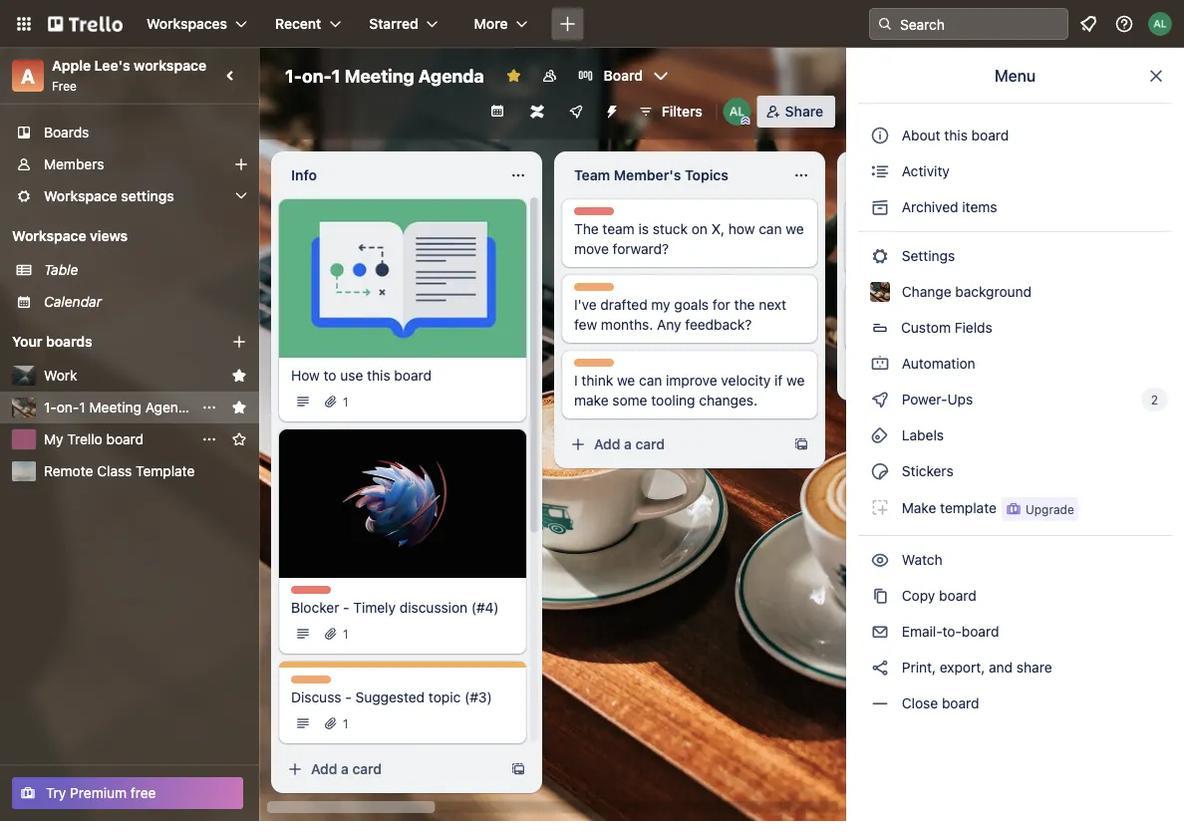 Task type: describe. For each thing, give the bounding box(es) containing it.
starred
[[369, 15, 418, 32]]

add a card for info
[[311, 761, 382, 778]]

starred button
[[357, 8, 450, 40]]

color: orange, title: "discuss" element for think
[[574, 359, 619, 374]]

views
[[90, 228, 128, 244]]

discuss for i've
[[574, 284, 619, 298]]

about this board
[[902, 127, 1009, 144]]

sm image for archived items
[[870, 197, 890, 217]]

workspace navigation collapse icon image
[[217, 62, 245, 90]]

x,
[[712, 221, 725, 237]]

settings
[[898, 248, 955, 264]]

custom fields button
[[858, 312, 1172, 344]]

board actions menu image
[[201, 432, 217, 448]]

blocker for blocker
[[291, 587, 335, 601]]

think
[[582, 372, 613, 389]]

workspace
[[134, 57, 207, 74]]

1 inside button
[[79, 399, 85, 416]]

sm image for copy board
[[870, 586, 890, 606]]

work
[[44, 367, 77, 384]]

watch
[[898, 552, 947, 568]]

archived items
[[898, 199, 998, 215]]

add for info
[[311, 761, 337, 778]]

next
[[759, 297, 787, 313]]

topic
[[429, 689, 461, 706]]

search image
[[877, 16, 893, 32]]

export,
[[940, 659, 985, 676]]

1- inside 'board name' text field
[[285, 65, 302, 86]]

activity link
[[858, 156, 1172, 187]]

use
[[340, 367, 363, 384]]

to
[[324, 367, 336, 384]]

i
[[574, 372, 578, 389]]

make
[[574, 392, 609, 409]]

sm image for close board
[[870, 694, 890, 714]]

trello
[[67, 431, 102, 448]]

we inside blocker the team is stuck on x, how can we move forward?
[[786, 221, 804, 237]]

add a card button for team member's topics
[[562, 429, 786, 461]]

sm image for automation
[[870, 354, 890, 374]]

we right if
[[787, 372, 805, 389]]

my
[[44, 431, 63, 448]]

board inside my trello board link
[[106, 431, 144, 448]]

create board or workspace image
[[558, 14, 578, 34]]

how
[[729, 221, 755, 237]]

share button
[[757, 96, 835, 128]]

sm image for labels
[[870, 426, 890, 446]]

archived
[[902, 199, 959, 215]]

email-to-board
[[898, 624, 999, 640]]

meeting inside 'board name' text field
[[345, 65, 414, 86]]

agenda inside 'board name' text field
[[419, 65, 484, 86]]

more button
[[462, 8, 540, 40]]

forward?
[[613, 241, 669, 257]]

email-to-board link
[[858, 616, 1172, 648]]

timely
[[353, 600, 396, 616]]

boards
[[46, 333, 92, 350]]

my trello board link
[[44, 430, 191, 450]]

Info text field
[[279, 160, 498, 191]]

can inside discuss i think we can improve velocity if we make some tooling changes.
[[639, 372, 662, 389]]

color: orange, title: "discuss" element for drafted
[[574, 283, 619, 298]]

discuss for i
[[574, 360, 619, 374]]

1 down blocker blocker - timely discussion (#4)
[[343, 627, 349, 641]]

team member's topics
[[574, 167, 729, 183]]

a for team member's topics
[[624, 436, 632, 453]]

members
[[44, 156, 104, 172]]

add for team member's topics
[[594, 436, 621, 453]]

a for info
[[341, 761, 349, 778]]

1-on-1 meeting agenda inside 'board name' text field
[[285, 65, 484, 86]]

add a card for team member's topics
[[594, 436, 665, 453]]

automation image
[[596, 96, 624, 124]]

star or unstar board image
[[506, 68, 522, 84]]

board inside about this board button
[[972, 127, 1009, 144]]

apple
[[52, 57, 91, 74]]

discuss for discuss
[[291, 677, 336, 691]]

(#3)
[[465, 689, 492, 706]]

calendar
[[44, 294, 102, 310]]

confluence icon image
[[530, 105, 544, 119]]

to-
[[943, 624, 962, 640]]

1 vertical spatial 1-on-1 meeting agenda
[[44, 399, 194, 416]]

workspace settings
[[44, 188, 174, 204]]

email-
[[902, 624, 943, 640]]

power ups image
[[568, 104, 584, 120]]

about this board button
[[858, 120, 1172, 152]]

stickers link
[[858, 456, 1172, 488]]

remote class template link
[[44, 462, 247, 482]]

free
[[131, 785, 156, 802]]

recent button
[[263, 8, 353, 40]]

workspace for workspace settings
[[44, 188, 117, 204]]

is
[[639, 221, 649, 237]]

workspace visible image
[[542, 68, 558, 84]]

board
[[604, 67, 643, 84]]

discuss - suggested topic (#3) link
[[291, 688, 514, 708]]

discussion
[[400, 600, 468, 616]]

i've
[[574, 297, 597, 313]]

topics inside text box
[[685, 167, 729, 183]]

we up 'some'
[[617, 372, 635, 389]]

blocker for the
[[574, 208, 618, 222]]

filters button
[[632, 96, 709, 128]]

on
[[692, 221, 708, 237]]

archived items link
[[858, 191, 1172, 223]]

sm image for email-to-board
[[870, 622, 890, 642]]

some
[[612, 392, 648, 409]]

make
[[902, 500, 937, 516]]

and
[[989, 659, 1013, 676]]

workspace for workspace views
[[12, 228, 86, 244]]

more
[[474, 15, 508, 32]]

background
[[955, 284, 1032, 300]]

a
[[21, 64, 35, 87]]

create from template… image for team member's topics
[[794, 437, 810, 453]]

tooling
[[651, 392, 695, 409]]

Board name text field
[[275, 60, 494, 92]]

Team Member's Topics text field
[[562, 160, 782, 191]]

share
[[1017, 659, 1052, 676]]

members link
[[0, 149, 259, 180]]

card for info
[[352, 761, 382, 778]]

table link
[[44, 260, 247, 280]]

template
[[136, 463, 195, 480]]

change background
[[898, 284, 1032, 300]]

any
[[657, 317, 681, 333]]

2 starred icon image from the top
[[231, 400, 247, 416]]

copy
[[902, 588, 935, 604]]

filters
[[662, 103, 703, 120]]

discuss discuss - suggested topic (#3)
[[291, 677, 492, 706]]

manager's topics
[[857, 167, 976, 183]]

0 horizontal spatial this
[[367, 367, 390, 384]]

drafted
[[601, 297, 648, 313]]

class
[[97, 463, 132, 480]]



Task type: locate. For each thing, give the bounding box(es) containing it.
can up 'some'
[[639, 372, 662, 389]]

workspace up 'table'
[[12, 228, 86, 244]]

1 vertical spatial color: red, title: "blocker" element
[[291, 586, 335, 601]]

meeting up my trello board link
[[89, 399, 142, 416]]

sm image inside settings link
[[870, 246, 890, 266]]

can inside blocker the team is stuck on x, how can we move forward?
[[759, 221, 782, 237]]

sm image inside copy board link
[[870, 586, 890, 606]]

0 horizontal spatial can
[[639, 372, 662, 389]]

board up print, export, and share at the bottom right
[[962, 624, 999, 640]]

starred icon image right board actions menu icon
[[231, 400, 247, 416]]

sm image inside watch 'link'
[[870, 550, 890, 570]]

sm image inside the email-to-board 'link'
[[870, 622, 890, 642]]

workspace down members
[[44, 188, 117, 204]]

4 sm image from the top
[[870, 426, 890, 446]]

1 vertical spatial on-
[[57, 399, 79, 416]]

your boards
[[12, 333, 92, 350]]

try premium free
[[46, 785, 156, 802]]

change
[[902, 284, 952, 300]]

sm image down the 'manager's'
[[870, 197, 890, 217]]

board actions menu image
[[201, 400, 217, 416]]

apple lee (applelee29) image
[[1148, 12, 1172, 36]]

0 vertical spatial 1-on-1 meeting agenda
[[285, 65, 484, 86]]

close board link
[[858, 688, 1172, 720]]

automation
[[898, 355, 976, 372]]

starred icon image
[[231, 368, 247, 384], [231, 400, 247, 416]]

labels
[[898, 427, 944, 444]]

stuck
[[653, 221, 688, 237]]

board down the export,
[[942, 695, 980, 712]]

add a card down 'some'
[[594, 436, 665, 453]]

1 vertical spatial workspace
[[12, 228, 86, 244]]

0 notifications image
[[1077, 12, 1101, 36]]

we right how
[[786, 221, 804, 237]]

board inside how to use this board link
[[394, 367, 432, 384]]

add a card button for info
[[279, 754, 502, 786]]

1 down discuss discuss - suggested topic (#3)
[[343, 717, 349, 731]]

can right how
[[759, 221, 782, 237]]

workspace views
[[12, 228, 128, 244]]

sm image
[[870, 197, 890, 217], [870, 354, 890, 374], [870, 390, 890, 410], [870, 426, 890, 446], [870, 497, 890, 517], [870, 550, 890, 570], [870, 622, 890, 642], [870, 658, 890, 678]]

back to home image
[[48, 8, 123, 40]]

a down discuss discuss - suggested topic (#3)
[[341, 761, 349, 778]]

0 vertical spatial starred icon image
[[231, 368, 247, 384]]

0 vertical spatial card
[[636, 436, 665, 453]]

1 vertical spatial starred icon image
[[231, 400, 247, 416]]

1 horizontal spatial on-
[[302, 65, 332, 86]]

free
[[52, 79, 77, 93]]

1 vertical spatial add a card button
[[279, 754, 502, 786]]

1 down the use
[[343, 395, 349, 409]]

0 horizontal spatial add a card button
[[279, 754, 502, 786]]

1 vertical spatial can
[[639, 372, 662, 389]]

upgrade
[[1026, 502, 1075, 516]]

1 down recent "dropdown button"
[[332, 65, 340, 86]]

1 vertical spatial add
[[311, 761, 337, 778]]

team
[[574, 167, 610, 183]]

workspaces
[[147, 15, 227, 32]]

1 horizontal spatial create from template… image
[[794, 437, 810, 453]]

few
[[574, 317, 597, 333]]

close board
[[898, 695, 980, 712]]

card down suggested in the bottom left of the page
[[352, 761, 382, 778]]

sm image left watch
[[870, 550, 890, 570]]

workspace
[[44, 188, 117, 204], [12, 228, 86, 244]]

sm image left stickers
[[870, 462, 890, 482]]

power-ups
[[898, 391, 977, 408]]

7 sm image from the top
[[870, 622, 890, 642]]

sm image left copy
[[870, 586, 890, 606]]

open information menu image
[[1115, 14, 1135, 34]]

board up to-
[[939, 588, 977, 604]]

color: red, title: "blocker" element
[[574, 207, 618, 222], [291, 586, 335, 601]]

color: red, title: "blocker" element left timely
[[291, 586, 335, 601]]

0 horizontal spatial on-
[[57, 399, 79, 416]]

0 vertical spatial workspace
[[44, 188, 117, 204]]

0 vertical spatial a
[[624, 436, 632, 453]]

sm image inside archived items "link"
[[870, 197, 890, 217]]

sm image left the power-
[[870, 390, 890, 410]]

this member is an admin of this board. image
[[741, 117, 750, 126]]

sm image inside automation link
[[870, 354, 890, 374]]

sm image inside stickers link
[[870, 462, 890, 482]]

0 horizontal spatial meeting
[[89, 399, 142, 416]]

sm image left print,
[[870, 658, 890, 678]]

goals
[[674, 297, 709, 313]]

topics up on at top
[[685, 167, 729, 183]]

1 horizontal spatial add
[[594, 436, 621, 453]]

agenda inside 1-on-1 meeting agenda button
[[145, 399, 194, 416]]

move
[[574, 241, 609, 257]]

close
[[902, 695, 938, 712]]

1 horizontal spatial meeting
[[345, 65, 414, 86]]

items
[[962, 199, 998, 215]]

blocker the team is stuck on x, how can we move forward?
[[574, 208, 804, 257]]

board right the use
[[394, 367, 432, 384]]

discuss inside 'discuss i've drafted my goals for the next few months. any feedback?'
[[574, 284, 619, 298]]

1 horizontal spatial this
[[944, 127, 968, 144]]

0 vertical spatial this
[[944, 127, 968, 144]]

0 horizontal spatial create from template… image
[[510, 762, 526, 778]]

settings link
[[858, 240, 1172, 272]]

1 horizontal spatial add a card button
[[562, 429, 786, 461]]

feedback?
[[685, 317, 752, 333]]

board up 'activity' link
[[972, 127, 1009, 144]]

- for discuss
[[345, 689, 352, 706]]

0 horizontal spatial a
[[341, 761, 349, 778]]

my
[[651, 297, 671, 313]]

sm image for make template
[[870, 497, 890, 517]]

sm image left make
[[870, 497, 890, 517]]

1 vertical spatial a
[[341, 761, 349, 778]]

color: orange, title: "discuss" element left suggested in the bottom left of the page
[[291, 676, 336, 691]]

sm image for activity
[[870, 162, 890, 181]]

board down 1-on-1 meeting agenda button
[[106, 431, 144, 448]]

color: orange, title: "discuss" element
[[574, 283, 619, 298], [574, 359, 619, 374], [291, 676, 336, 691]]

on- inside button
[[57, 399, 79, 416]]

board
[[972, 127, 1009, 144], [394, 367, 432, 384], [106, 431, 144, 448], [939, 588, 977, 604], [962, 624, 999, 640], [942, 695, 980, 712]]

1 sm image from the top
[[870, 197, 890, 217]]

this right the use
[[367, 367, 390, 384]]

1 horizontal spatial topics
[[932, 167, 976, 183]]

meeting
[[345, 65, 414, 86], [89, 399, 142, 416]]

- inside blocker blocker - timely discussion (#4)
[[343, 600, 350, 616]]

blocker blocker - timely discussion (#4)
[[291, 587, 499, 616]]

create from template… image for info
[[510, 762, 526, 778]]

0 vertical spatial can
[[759, 221, 782, 237]]

sm image left automation
[[870, 354, 890, 374]]

sm image for settings
[[870, 246, 890, 266]]

3 sm image from the top
[[870, 390, 890, 410]]

0 horizontal spatial card
[[352, 761, 382, 778]]

0 vertical spatial add
[[594, 436, 621, 453]]

months.
[[601, 317, 653, 333]]

sm image left activity
[[870, 162, 890, 181]]

this
[[944, 127, 968, 144], [367, 367, 390, 384]]

sm image for watch
[[870, 550, 890, 570]]

info
[[291, 167, 317, 183]]

the team is stuck on x, how can we move forward? link
[[574, 219, 806, 259]]

add board image
[[231, 334, 247, 350]]

member's
[[614, 167, 681, 183]]

2
[[1151, 393, 1158, 407]]

about
[[902, 127, 941, 144]]

sm image left close in the right bottom of the page
[[870, 694, 890, 714]]

4 sm image from the top
[[870, 586, 890, 606]]

1- up my
[[44, 399, 57, 416]]

1-on-1 meeting agenda up my trello board link
[[44, 399, 194, 416]]

the
[[574, 221, 599, 237]]

on- down recent "dropdown button"
[[302, 65, 332, 86]]

0 vertical spatial 1-
[[285, 65, 302, 86]]

agenda left board actions menu icon
[[145, 399, 194, 416]]

0 vertical spatial color: orange, title: "discuss" element
[[574, 283, 619, 298]]

add a card button down suggested in the bottom left of the page
[[279, 754, 502, 786]]

0 vertical spatial agenda
[[419, 65, 484, 86]]

discuss inside discuss i think we can improve velocity if we make some tooling changes.
[[574, 360, 619, 374]]

5 sm image from the top
[[870, 497, 890, 517]]

color: orange, title: "discuss" element up the few
[[574, 283, 619, 298]]

menu
[[995, 66, 1036, 85]]

meeting down starred
[[345, 65, 414, 86]]

1 horizontal spatial add a card
[[594, 436, 665, 453]]

a link
[[12, 60, 44, 92]]

sm image inside print, export, and share link
[[870, 658, 890, 678]]

0 horizontal spatial agenda
[[145, 399, 194, 416]]

calendar power-up image
[[489, 103, 505, 119]]

manager's
[[857, 167, 928, 183]]

1 vertical spatial card
[[352, 761, 382, 778]]

8 sm image from the top
[[870, 658, 890, 678]]

0 vertical spatial add a card
[[594, 436, 665, 453]]

1 vertical spatial 1-
[[44, 399, 57, 416]]

sm image left email-
[[870, 622, 890, 642]]

board inside close board link
[[942, 695, 980, 712]]

this right about
[[944, 127, 968, 144]]

1 horizontal spatial 1-on-1 meeting agenda
[[285, 65, 484, 86]]

recent
[[275, 15, 321, 32]]

add a card down suggested in the bottom left of the page
[[311, 761, 382, 778]]

sm image inside labels link
[[870, 426, 890, 446]]

blocker - timely discussion (#4) link
[[291, 598, 514, 618]]

1-
[[285, 65, 302, 86], [44, 399, 57, 416]]

1 horizontal spatial 1-
[[285, 65, 302, 86]]

primary element
[[0, 0, 1184, 48]]

table
[[44, 262, 78, 278]]

a down 'some'
[[624, 436, 632, 453]]

print,
[[902, 659, 936, 676]]

sm image inside 'activity' link
[[870, 162, 890, 181]]

meeting inside button
[[89, 399, 142, 416]]

- left suggested in the bottom left of the page
[[345, 689, 352, 706]]

color: orange, title: "discuss" element up make
[[574, 359, 619, 374]]

2 sm image from the top
[[870, 354, 890, 374]]

- for blocker
[[343, 600, 350, 616]]

boards link
[[0, 117, 259, 149]]

- inside discuss discuss - suggested topic (#3)
[[345, 689, 352, 706]]

0 horizontal spatial add a card
[[311, 761, 382, 778]]

on-
[[302, 65, 332, 86], [57, 399, 79, 416]]

custom
[[901, 320, 951, 336]]

sm image for print, export, and share
[[870, 658, 890, 678]]

1-on-1 meeting agenda button
[[44, 398, 194, 418]]

sm image inside close board link
[[870, 694, 890, 714]]

agenda
[[419, 65, 484, 86], [145, 399, 194, 416]]

card for team member's topics
[[636, 436, 665, 453]]

1 horizontal spatial can
[[759, 221, 782, 237]]

sm image left the labels
[[870, 426, 890, 446]]

0 horizontal spatial add
[[311, 761, 337, 778]]

sm image left settings
[[870, 246, 890, 266]]

add a card button down tooling
[[562, 429, 786, 461]]

2 vertical spatial color: orange, title: "discuss" element
[[291, 676, 336, 691]]

1 vertical spatial this
[[367, 367, 390, 384]]

sm image for stickers
[[870, 462, 890, 482]]

how
[[291, 367, 320, 384]]

premium
[[70, 785, 127, 802]]

blocker inside blocker the team is stuck on x, how can we move forward?
[[574, 208, 618, 222]]

add a card button
[[562, 429, 786, 461], [279, 754, 502, 786]]

starred icon image down add board icon
[[231, 368, 247, 384]]

color: red, title: "blocker" element up move
[[574, 207, 618, 222]]

on- inside 'board name' text field
[[302, 65, 332, 86]]

1 vertical spatial color: orange, title: "discuss" element
[[574, 359, 619, 374]]

topics up archived items
[[932, 167, 976, 183]]

1 topics from the left
[[685, 167, 729, 183]]

if
[[775, 372, 783, 389]]

0 horizontal spatial 1-on-1 meeting agenda
[[44, 399, 194, 416]]

try
[[46, 785, 66, 802]]

0 vertical spatial -
[[343, 600, 350, 616]]

color: red, title: "blocker" element for the team is stuck on x, how can we move forward?
[[574, 207, 618, 222]]

your boards with 4 items element
[[12, 330, 201, 354]]

Search field
[[893, 9, 1068, 39]]

1 sm image from the top
[[870, 162, 890, 181]]

apple lee (applelee29) image
[[723, 98, 751, 126]]

changes.
[[699, 392, 758, 409]]

1 inside 'board name' text field
[[332, 65, 340, 86]]

my trello board
[[44, 431, 144, 448]]

1- inside button
[[44, 399, 57, 416]]

0 vertical spatial add a card button
[[562, 429, 786, 461]]

1 vertical spatial agenda
[[145, 399, 194, 416]]

the
[[734, 297, 755, 313]]

- left timely
[[343, 600, 350, 616]]

sm image for power-ups
[[870, 390, 890, 410]]

star icon image
[[231, 432, 247, 448]]

how to use this board link
[[291, 366, 514, 386]]

agenda left star or unstar board image
[[419, 65, 484, 86]]

can
[[759, 221, 782, 237], [639, 372, 662, 389]]

(#4)
[[471, 600, 499, 616]]

print, export, and share
[[898, 659, 1052, 676]]

watch link
[[858, 544, 1172, 576]]

0 horizontal spatial color: red, title: "blocker" element
[[291, 586, 335, 601]]

6 sm image from the top
[[870, 550, 890, 570]]

3 sm image from the top
[[870, 462, 890, 482]]

0 horizontal spatial topics
[[685, 167, 729, 183]]

1 horizontal spatial card
[[636, 436, 665, 453]]

board button
[[570, 60, 677, 92]]

power-
[[902, 391, 948, 408]]

workspace inside the workspace settings dropdown button
[[44, 188, 117, 204]]

on- down work
[[57, 399, 79, 416]]

1-on-1 meeting agenda
[[285, 65, 484, 86], [44, 399, 194, 416]]

card down 'some'
[[636, 436, 665, 453]]

1 vertical spatial -
[[345, 689, 352, 706]]

topics inside text field
[[932, 167, 976, 183]]

1 vertical spatial create from template… image
[[510, 762, 526, 778]]

1- down the 'recent'
[[285, 65, 302, 86]]

1 horizontal spatial color: red, title: "blocker" element
[[574, 207, 618, 222]]

1 vertical spatial add a card
[[311, 761, 382, 778]]

color: red, title: "blocker" element for blocker - timely discussion (#4)
[[291, 586, 335, 601]]

remote class template
[[44, 463, 195, 480]]

2 sm image from the top
[[870, 246, 890, 266]]

0 vertical spatial on-
[[302, 65, 332, 86]]

activity
[[898, 163, 950, 179]]

custom fields
[[901, 320, 993, 336]]

discuss i've drafted my goals for the next few months. any feedback?
[[574, 284, 787, 333]]

0 vertical spatial meeting
[[345, 65, 414, 86]]

board inside copy board link
[[939, 588, 977, 604]]

1 horizontal spatial a
[[624, 436, 632, 453]]

share
[[785, 103, 823, 120]]

5 sm image from the top
[[870, 694, 890, 714]]

2 topics from the left
[[932, 167, 976, 183]]

0 vertical spatial color: red, title: "blocker" element
[[574, 207, 618, 222]]

this inside button
[[944, 127, 968, 144]]

1 up trello
[[79, 399, 85, 416]]

1 vertical spatial meeting
[[89, 399, 142, 416]]

sm image
[[870, 162, 890, 181], [870, 246, 890, 266], [870, 462, 890, 482], [870, 586, 890, 606], [870, 694, 890, 714]]

create from template… image
[[794, 437, 810, 453], [510, 762, 526, 778]]

board inside the email-to-board 'link'
[[962, 624, 999, 640]]

1 starred icon image from the top
[[231, 368, 247, 384]]

0 vertical spatial create from template… image
[[794, 437, 810, 453]]

1-on-1 meeting agenda down starred
[[285, 65, 484, 86]]

Manager's Topics text field
[[845, 160, 1065, 191]]

0 horizontal spatial 1-
[[44, 399, 57, 416]]

i think we can improve velocity if we make some tooling changes. link
[[574, 371, 806, 411]]

1 horizontal spatial agenda
[[419, 65, 484, 86]]



Task type: vqa. For each thing, say whether or not it's contained in the screenshot.
Stickers link on the bottom of the page
yes



